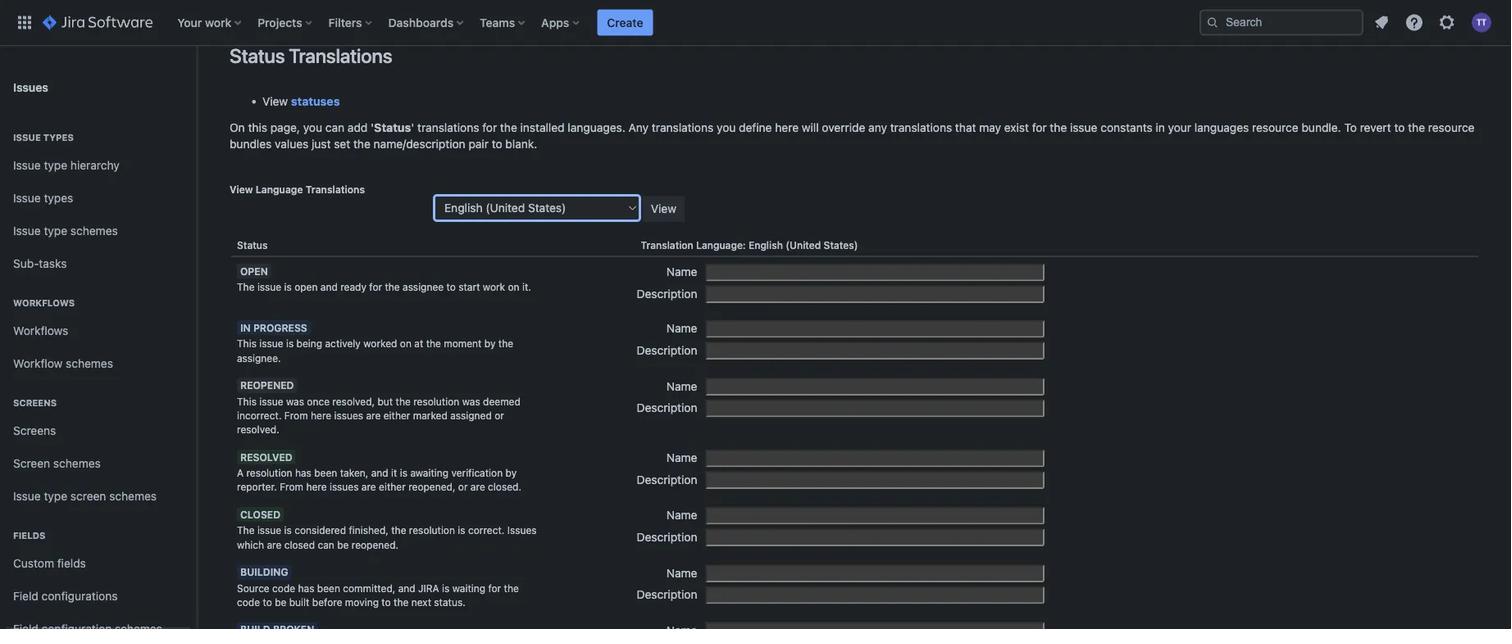 Task type: describe. For each thing, give the bounding box(es) containing it.
sub-tasks link
[[7, 248, 190, 281]]

description for a resolution has been taken, and it is awaiting verification by reporter. from here issues are either reopened, or are closed.
[[637, 474, 698, 487]]

the left next
[[394, 598, 409, 609]]

a
[[237, 468, 244, 480]]

for up pair on the top
[[482, 121, 497, 135]]

define
[[739, 121, 772, 135]]

closed
[[240, 510, 281, 521]]

reopened.
[[352, 540, 399, 551]]

english
[[749, 240, 783, 252]]

screen schemes link
[[7, 448, 190, 481]]

workflows link
[[7, 315, 190, 348]]

small image
[[1362, 14, 1375, 27]]

your work
[[177, 16, 231, 29]]

projects
[[258, 16, 302, 29]]

override
[[822, 121, 866, 135]]

moving
[[345, 598, 379, 609]]

constants
[[1101, 121, 1153, 135]]

view for view statuses
[[262, 95, 288, 109]]

actively
[[325, 339, 361, 350]]

apps
[[541, 16, 570, 29]]

in
[[1156, 121, 1165, 135]]

revert
[[1361, 121, 1392, 135]]

1 translations from the left
[[418, 121, 479, 135]]

deemed
[[483, 397, 521, 408]]

closed
[[284, 540, 315, 551]]

is inside resolved a resolution has been taken, and it is awaiting verification by reporter. from here issues are either reopened, or are closed.
[[400, 468, 408, 480]]

the inside closed the issue is considered finished, the resolution is correct. issues which are closed can be reopened.
[[391, 526, 406, 537]]

3 translations from the left
[[891, 121, 952, 135]]

is left correct. at the left of the page
[[458, 526, 466, 537]]

is up closed
[[284, 526, 292, 537]]

any
[[869, 121, 887, 135]]

waiting
[[453, 584, 486, 595]]

1 vertical spatial translations
[[306, 184, 365, 196]]

open
[[240, 266, 268, 278]]

custom fields
[[13, 557, 86, 571]]

resolution inside closed the issue is considered finished, the resolution is correct. issues which are closed can be reopened.
[[409, 526, 455, 537]]

taken,
[[340, 468, 369, 480]]

been for committed,
[[317, 584, 340, 595]]

it.
[[522, 282, 531, 294]]

translation
[[641, 240, 694, 252]]

the down add
[[354, 138, 371, 151]]

fields group
[[7, 513, 190, 630]]

closed the issue is considered finished, the resolution is correct. issues which are closed can be reopened.
[[237, 510, 537, 551]]

issue types
[[13, 132, 74, 143]]

may
[[980, 121, 1002, 135]]

source
[[237, 584, 270, 595]]

2 translations from the left
[[652, 121, 714, 135]]

work inside open the issue is open and ready for the assignee to start work on it.
[[483, 282, 505, 294]]

is inside open the issue is open and ready for the assignee to start work on it.
[[284, 282, 292, 294]]

once
[[307, 397, 330, 408]]

0 horizontal spatial issues
[[13, 80, 48, 94]]

sub-tasks
[[13, 257, 67, 271]]

search jira admin
[[1376, 14, 1471, 27]]

awaiting
[[410, 468, 449, 480]]

issue for open the issue is open and ready for the assignee to start work on it.
[[257, 282, 281, 294]]

issues inside closed the issue is considered finished, the resolution is correct. issues which are closed can be reopened.
[[508, 526, 537, 537]]

your profile and settings image
[[1472, 13, 1492, 32]]

create button
[[597, 9, 653, 36]]

reopened,
[[409, 482, 456, 494]]

the right moment
[[499, 339, 514, 350]]

0 vertical spatial issues
[[230, 7, 284, 30]]

schemes inside workflows group
[[66, 357, 113, 371]]

notifications image
[[1372, 13, 1392, 32]]

be inside closed the issue is considered finished, the resolution is correct. issues which are closed can be reopened.
[[337, 540, 349, 551]]

next
[[412, 598, 431, 609]]

resolved,
[[332, 397, 375, 408]]

this inside the 'in progress this issue is being actively worked on at the moment by the assignee.'
[[237, 339, 257, 350]]

custom fields link
[[7, 548, 190, 581]]

correct.
[[468, 526, 505, 537]]

appswitcher icon image
[[15, 13, 34, 32]]

reopened
[[240, 381, 294, 392]]

your
[[1168, 121, 1192, 135]]

schemes up issue type screen schemes
[[53, 457, 101, 471]]

language:
[[696, 240, 746, 252]]

issue types
[[13, 192, 73, 205]]

view for view language translations
[[230, 184, 253, 196]]

any
[[629, 121, 649, 135]]

screens for screens group
[[13, 398, 57, 409]]

custom
[[13, 557, 54, 571]]

admin
[[1438, 14, 1471, 27]]

2 was from the left
[[462, 397, 480, 408]]

issue for issue type screen schemes
[[13, 490, 41, 504]]

resolution inside resolved a resolution has been taken, and it is awaiting verification by reporter. from here issues are either reopened, or are closed.
[[246, 468, 292, 480]]

is inside the 'in progress this issue is being actively worked on at the moment by the assignee.'
[[286, 339, 294, 350]]

are inside closed the issue is considered finished, the resolution is correct. issues which are closed can be reopened.
[[267, 540, 282, 551]]

the inside open the issue is open and ready for the assignee to start work on it.
[[385, 282, 400, 294]]

issue for reopened this issue was once resolved, but the resolution was deemed incorrect. from here issues are either marked assigned or resolved.
[[259, 397, 283, 408]]

and for taken,
[[371, 468, 389, 480]]

1 ' from the left
[[371, 121, 374, 135]]

being
[[297, 339, 322, 350]]

exist
[[1005, 121, 1029, 135]]

states)
[[824, 240, 858, 252]]

the for the issue is considered finished, the resolution is correct. issues which are closed can be reopened.
[[237, 526, 255, 537]]

reopened this issue was once resolved, but the resolution was deemed incorrect. from here issues are either marked assigned or resolved.
[[237, 381, 521, 436]]

in progress this issue is being actively worked on at the moment by the assignee.
[[237, 323, 514, 364]]

description for this issue is being actively worked on at the moment by the assignee.
[[637, 344, 698, 358]]

add
[[348, 121, 368, 135]]

resolution inside reopened this issue was once resolved, but the resolution was deemed incorrect. from here issues are either marked assigned or resolved.
[[414, 397, 460, 408]]

status translations
[[230, 45, 392, 68]]

are down taken,
[[362, 482, 376, 494]]

(united
[[786, 240, 821, 252]]

either inside resolved a resolution has been taken, and it is awaiting verification by reporter. from here issues are either reopened, or are closed.
[[379, 482, 406, 494]]

which
[[237, 540, 264, 551]]

the up blank.
[[500, 121, 517, 135]]

that
[[956, 121, 976, 135]]

settings image
[[1438, 13, 1458, 32]]

issue type schemes link
[[7, 215, 190, 248]]

type for hierarchy
[[44, 159, 67, 172]]

installed
[[521, 121, 565, 135]]

for right exist at the top of page
[[1032, 121, 1047, 135]]

create
[[607, 16, 643, 29]]

are down verification
[[471, 482, 485, 494]]

for inside building source code has been committed, and jira is waiting for the code to be built before moving to the next status.
[[488, 584, 501, 595]]

to
[[1345, 121, 1357, 135]]

issues inside resolved a resolution has been taken, and it is awaiting verification by reporter. from here issues are either reopened, or are closed.
[[330, 482, 359, 494]]

banner containing your work
[[0, 0, 1512, 46]]

screen
[[70, 490, 106, 504]]

issue for issue type hierarchy
[[13, 159, 41, 172]]

the for the issue is open and ready for the assignee to start work on it.
[[237, 282, 255, 294]]

can inside closed the issue is considered finished, the resolution is correct. issues which are closed can be reopened.
[[318, 540, 334, 551]]

0 vertical spatial can
[[325, 121, 345, 135]]

be inside building source code has been committed, and jira is waiting for the code to be built before moving to the next status.
[[275, 598, 287, 609]]

marked
[[413, 411, 448, 422]]

1 vertical spatial status
[[374, 121, 411, 135]]

resolved.
[[237, 425, 279, 436]]

at
[[414, 339, 423, 350]]

bundles
[[230, 138, 272, 151]]

are inside reopened this issue was once resolved, but the resolution was deemed incorrect. from here issues are either marked assigned or resolved.
[[366, 411, 381, 422]]

resolved
[[240, 452, 293, 464]]

issue type screen schemes
[[13, 490, 157, 504]]

description for this issue was once resolved, but the resolution was deemed incorrect. from here issues are either marked assigned or resolved.
[[637, 402, 698, 415]]

jira
[[418, 584, 439, 595]]

description for the issue is open and ready for the assignee to start work on it.
[[637, 288, 698, 301]]

statuses link
[[291, 95, 340, 109]]

from inside reopened this issue was once resolved, but the resolution was deemed incorrect. from here issues are either marked assigned or resolved.
[[284, 411, 308, 422]]

but
[[378, 397, 393, 408]]

the right exist at the top of page
[[1050, 121, 1067, 135]]



Task type: locate. For each thing, give the bounding box(es) containing it.
resolution down reopened,
[[409, 526, 455, 537]]

this
[[248, 121, 267, 135]]

6 name from the top
[[667, 567, 698, 581]]

fields
[[13, 531, 46, 542]]

1 horizontal spatial or
[[495, 411, 504, 422]]

by right moment
[[485, 339, 496, 350]]

translations down the filters on the left of the page
[[289, 45, 392, 68]]

1 vertical spatial on
[[400, 339, 412, 350]]

status up name/description
[[374, 121, 411, 135]]

1 vertical spatial screens
[[13, 425, 56, 438]]

issues
[[230, 7, 284, 30], [13, 80, 48, 94], [508, 526, 537, 537]]

status.
[[434, 598, 466, 609]]

the up the reopened.
[[391, 526, 406, 537]]

page,
[[270, 121, 300, 135]]

to down source
[[263, 598, 272, 609]]

by inside resolved a resolution has been taken, and it is awaiting verification by reporter. from here issues are either reopened, or are closed.
[[506, 468, 517, 480]]

status for status translations
[[230, 45, 285, 68]]

status up the open
[[237, 240, 268, 252]]

1 horizontal spatial you
[[717, 121, 736, 135]]

1 horizontal spatial by
[[506, 468, 517, 480]]

type left screen
[[44, 490, 67, 504]]

screens for "screens" link on the left bottom
[[13, 425, 56, 438]]

the right revert
[[1408, 121, 1426, 135]]

schemes down issue types link
[[70, 224, 118, 238]]

here up considered
[[306, 482, 327, 494]]

code down source
[[237, 598, 260, 609]]

or inside reopened this issue was once resolved, but the resolution was deemed incorrect. from here issues are either marked assigned or resolved.
[[495, 411, 504, 422]]

building source code has been committed, and jira is waiting for the code to be built before moving to the next status.
[[237, 568, 519, 609]]

the up which
[[237, 526, 255, 537]]

this inside reopened this issue was once resolved, but the resolution was deemed incorrect. from here issues are either marked assigned or resolved.
[[237, 397, 257, 408]]

the inside open the issue is open and ready for the assignee to start work on it.
[[237, 282, 255, 294]]

closed.
[[488, 482, 522, 494]]

type inside issue type screen schemes link
[[44, 490, 67, 504]]

0 horizontal spatial work
[[205, 16, 231, 29]]

has
[[295, 468, 312, 480], [298, 584, 315, 595]]

for inside open the issue is open and ready for the assignee to start work on it.
[[369, 282, 382, 294]]

here down once
[[311, 411, 332, 422]]

verification
[[451, 468, 503, 480]]

or down verification
[[458, 482, 468, 494]]

issue inside closed the issue is considered finished, the resolution is correct. issues which are closed can be reopened.
[[257, 526, 281, 537]]

0 vertical spatial this
[[237, 339, 257, 350]]

1 horizontal spatial view
[[262, 95, 288, 109]]

moment
[[444, 339, 482, 350]]

resource right revert
[[1429, 121, 1475, 135]]

schemes inside the issue types group
[[70, 224, 118, 238]]

0 horizontal spatial or
[[458, 482, 468, 494]]

1 vertical spatial view
[[230, 184, 253, 196]]

incorrect.
[[237, 411, 282, 422]]

it
[[391, 468, 397, 480]]

or
[[495, 411, 504, 422], [458, 482, 468, 494]]

apps button
[[537, 9, 586, 36]]

or for assigned
[[495, 411, 504, 422]]

1 vertical spatial code
[[237, 598, 260, 609]]

0 vertical spatial been
[[314, 468, 337, 480]]

the
[[500, 121, 517, 135], [1050, 121, 1067, 135], [1408, 121, 1426, 135], [354, 138, 371, 151], [385, 282, 400, 294], [426, 339, 441, 350], [499, 339, 514, 350], [396, 397, 411, 408], [391, 526, 406, 537], [504, 584, 519, 595], [394, 598, 409, 609]]

0 vertical spatial has
[[295, 468, 312, 480]]

name for in progress this issue is being actively worked on at the moment by the assignee.
[[667, 322, 698, 336]]

the down the open
[[237, 282, 255, 294]]

type inside issue type schemes link
[[44, 224, 67, 238]]

0 vertical spatial either
[[384, 411, 410, 422]]

the right the at
[[426, 339, 441, 350]]

languages.
[[568, 121, 626, 135]]

None text field
[[706, 265, 1045, 282], [706, 321, 1045, 339], [706, 451, 1045, 468], [706, 566, 1045, 584], [706, 624, 1045, 630], [706, 265, 1045, 282], [706, 321, 1045, 339], [706, 451, 1045, 468], [706, 566, 1045, 584], [706, 624, 1045, 630]]

1 vertical spatial and
[[371, 468, 389, 480]]

finished,
[[349, 526, 389, 537]]

is up status.
[[442, 584, 450, 595]]

2 type from the top
[[44, 224, 67, 238]]

translation language: english (united states)
[[641, 240, 858, 252]]

dashboards
[[388, 16, 454, 29]]

language
[[256, 184, 303, 196]]

1 horizontal spatial on
[[508, 282, 520, 294]]

either down but
[[384, 411, 410, 422]]

1 description from the top
[[637, 288, 698, 301]]

can up set
[[325, 121, 345, 135]]

progress
[[253, 323, 307, 334]]

on left the at
[[400, 339, 412, 350]]

issue
[[1070, 121, 1098, 135], [257, 282, 281, 294], [259, 339, 283, 350], [259, 397, 283, 408], [257, 526, 281, 537]]

issues down taken,
[[330, 482, 359, 494]]

is right it
[[400, 468, 408, 480]]

issue left constants
[[1070, 121, 1098, 135]]

2 description from the top
[[637, 344, 698, 358]]

name for closed the issue is considered finished, the resolution is correct. issues which are closed can be reopened.
[[667, 509, 698, 523]]

workflows group
[[7, 281, 190, 386]]

3 issue from the top
[[13, 192, 41, 205]]

4 name from the top
[[667, 452, 698, 465]]

just
[[312, 138, 331, 151]]

type down types
[[44, 159, 67, 172]]

0 vertical spatial screens
[[13, 398, 57, 409]]

from inside resolved a resolution has been taken, and it is awaiting verification by reporter. from here issues are either reopened, or are closed.
[[280, 482, 304, 494]]

0 vertical spatial type
[[44, 159, 67, 172]]

1 vertical spatial work
[[483, 282, 505, 294]]

1 vertical spatial by
[[506, 468, 517, 480]]

hierarchy
[[70, 159, 120, 172]]

bundle.
[[1302, 121, 1342, 135]]

1 vertical spatial the
[[237, 526, 255, 537]]

you left the define
[[717, 121, 736, 135]]

status for status
[[237, 240, 268, 252]]

issue inside screens group
[[13, 490, 41, 504]]

'
[[371, 121, 374, 135], [411, 121, 414, 135]]

3 description from the top
[[637, 402, 698, 415]]

issue down the open
[[257, 282, 281, 294]]

0 horizontal spatial translations
[[418, 121, 479, 135]]

teams
[[480, 16, 515, 29]]

type for schemes
[[44, 224, 67, 238]]

1 horizontal spatial be
[[337, 540, 349, 551]]

2 vertical spatial issues
[[508, 526, 537, 537]]

primary element
[[10, 0, 1200, 46]]

2 resource from the left
[[1429, 121, 1475, 135]]

considered
[[295, 526, 346, 537]]

1 resource from the left
[[1253, 121, 1299, 135]]

and up next
[[398, 584, 416, 595]]

1 horizontal spatial work
[[483, 282, 505, 294]]

1 vertical spatial workflows
[[13, 324, 68, 338]]

4 issue from the top
[[13, 224, 41, 238]]

1 horizontal spatial resource
[[1429, 121, 1475, 135]]

1 you from the left
[[303, 121, 322, 135]]

1 horizontal spatial '
[[411, 121, 414, 135]]

1 this from the top
[[237, 339, 257, 350]]

teams button
[[475, 9, 532, 36]]

view language translations
[[230, 184, 365, 196]]

on
[[230, 121, 245, 135]]

are down but
[[366, 411, 381, 422]]

screens down workflow
[[13, 398, 57, 409]]

0 horizontal spatial resource
[[1253, 121, 1299, 135]]

2 vertical spatial here
[[306, 482, 327, 494]]

2 horizontal spatial translations
[[891, 121, 952, 135]]

issue type hierarchy link
[[7, 149, 190, 182]]

blank.
[[506, 138, 538, 151]]

in
[[240, 323, 251, 334]]

2 screens from the top
[[13, 425, 56, 438]]

5 description from the top
[[637, 531, 698, 545]]

be left built
[[275, 598, 287, 609]]

issue types group
[[7, 115, 190, 285]]

the inside reopened this issue was once resolved, but the resolution was deemed incorrect. from here issues are either marked assigned or resolved.
[[396, 397, 411, 408]]

filters button
[[324, 9, 379, 36]]

1 vertical spatial issues
[[330, 482, 359, 494]]

2 horizontal spatial issues
[[508, 526, 537, 537]]

to right pair on the top
[[492, 138, 503, 151]]

sidebar navigation image
[[179, 66, 215, 98]]

3 name from the top
[[667, 380, 698, 394]]

0 vertical spatial be
[[337, 540, 349, 551]]

issues inside reopened this issue was once resolved, but the resolution was deemed incorrect. from here issues are either marked assigned or resolved.
[[334, 411, 363, 422]]

dashboards button
[[384, 9, 470, 36]]

2 the from the top
[[237, 526, 255, 537]]

translations down set
[[306, 184, 365, 196]]

1 horizontal spatial was
[[462, 397, 480, 408]]

can down considered
[[318, 540, 334, 551]]

was up assigned
[[462, 397, 480, 408]]

0 horizontal spatial was
[[286, 397, 304, 408]]

1 vertical spatial here
[[311, 411, 332, 422]]

0 horizontal spatial on
[[400, 339, 412, 350]]

work right your
[[205, 16, 231, 29]]

screens up screen
[[13, 425, 56, 438]]

0 vertical spatial work
[[205, 16, 231, 29]]

search image
[[1207, 16, 1220, 29]]

screen
[[13, 457, 50, 471]]

0 horizontal spatial by
[[485, 339, 496, 350]]

been inside resolved a resolution has been taken, and it is awaiting verification by reporter. from here issues are either reopened, or are closed.
[[314, 468, 337, 480]]

this down in
[[237, 339, 257, 350]]

field configurations
[[13, 590, 118, 604]]

0 vertical spatial translations
[[289, 45, 392, 68]]

work right start
[[483, 282, 505, 294]]

on
[[508, 282, 520, 294], [400, 339, 412, 350]]

issue inside ' translations for the installed languages. any translations you define here will override any translations that may exist for the issue constants in your languages resource bundle. to revert to the resource bundles values just set the name/description pair to blank.
[[1070, 121, 1098, 135]]

here inside reopened this issue was once resolved, but the resolution was deemed incorrect. from here issues are either marked assigned or resolved.
[[311, 411, 332, 422]]

1 vertical spatial can
[[318, 540, 334, 551]]

has for code
[[298, 584, 315, 595]]

0 horizontal spatial '
[[371, 121, 374, 135]]

Search field
[[1200, 9, 1364, 36]]

1 workflows from the top
[[13, 298, 75, 309]]

sub-
[[13, 257, 39, 271]]

for right waiting
[[488, 584, 501, 595]]

or down deemed at the bottom of the page
[[495, 411, 504, 422]]

0 vertical spatial and
[[321, 282, 338, 294]]

to right revert
[[1395, 121, 1405, 135]]

1 vertical spatial from
[[280, 482, 304, 494]]

issue for closed the issue is considered finished, the resolution is correct. issues which are closed can be reopened.
[[257, 526, 281, 537]]

name for reopened this issue was once resolved, but the resolution was deemed incorrect. from here issues are either marked assigned or resolved.
[[667, 380, 698, 394]]

been inside building source code has been committed, and jira is waiting for the code to be built before moving to the next status.
[[317, 584, 340, 595]]

you inside ' translations for the installed languages. any translations you define here will override any translations that may exist for the issue constants in your languages resource bundle. to revert to the resource bundles values just set the name/description pair to blank.
[[717, 121, 736, 135]]

your
[[177, 16, 202, 29]]

can
[[325, 121, 345, 135], [318, 540, 334, 551]]

issue down closed
[[257, 526, 281, 537]]

and inside open the issue is open and ready for the assignee to start work on it.
[[321, 282, 338, 294]]

type inside "issue type hierarchy" link
[[44, 159, 67, 172]]

2 issue from the top
[[13, 159, 41, 172]]

here inside resolved a resolution has been taken, and it is awaiting verification by reporter. from here issues are either reopened, or are closed.
[[306, 482, 327, 494]]

0 vertical spatial status
[[230, 45, 285, 68]]

to inside open the issue is open and ready for the assignee to start work on it.
[[447, 282, 456, 294]]

0 vertical spatial on
[[508, 282, 520, 294]]

worked
[[364, 339, 397, 350]]

has inside building source code has been committed, and jira is waiting for the code to be built before moving to the next status.
[[298, 584, 315, 595]]

field
[[13, 590, 38, 604]]

1 vertical spatial this
[[237, 397, 257, 408]]

0 horizontal spatial and
[[321, 282, 338, 294]]

values
[[275, 138, 309, 151]]

issue types link
[[7, 182, 190, 215]]

status
[[230, 45, 285, 68], [374, 121, 411, 135], [237, 240, 268, 252]]

is inside building source code has been committed, and jira is waiting for the code to be built before moving to the next status.
[[442, 584, 450, 595]]

workflows up workflow
[[13, 324, 68, 338]]

search jira admin link
[[1354, 9, 1479, 35]]

and left it
[[371, 468, 389, 480]]

status down projects
[[230, 45, 285, 68]]

fields
[[57, 557, 86, 571]]

1 the from the top
[[237, 282, 255, 294]]

type up "tasks"
[[44, 224, 67, 238]]

languages
[[1195, 121, 1249, 135]]

issue for issue types
[[13, 132, 41, 143]]

by up "closed."
[[506, 468, 517, 480]]

2 vertical spatial resolution
[[409, 526, 455, 537]]

issue type hierarchy
[[13, 159, 120, 172]]

' right add
[[371, 121, 374, 135]]

1 vertical spatial be
[[275, 598, 287, 609]]

issue for issue type schemes
[[13, 224, 41, 238]]

by inside the 'in progress this issue is being actively worked on at the moment by the assignee.'
[[485, 339, 496, 350]]

and inside building source code has been committed, and jira is waiting for the code to be built before moving to the next status.
[[398, 584, 416, 595]]

2 you from the left
[[717, 121, 736, 135]]

help image
[[1405, 13, 1425, 32]]

issues up issue types
[[13, 80, 48, 94]]

was
[[286, 397, 304, 408], [462, 397, 480, 408]]

description for source code has been committed, and jira is waiting for the code to be built before moving to the next status.
[[637, 589, 698, 602]]

been for taken,
[[314, 468, 337, 480]]

issue inside open the issue is open and ready for the assignee to start work on it.
[[257, 282, 281, 294]]

been left taken,
[[314, 468, 337, 480]]

issue inside reopened this issue was once resolved, but the resolution was deemed incorrect. from here issues are either marked assigned or resolved.
[[259, 397, 283, 408]]

type for screen
[[44, 490, 67, 504]]

1 horizontal spatial code
[[272, 584, 295, 595]]

to left start
[[447, 282, 456, 294]]

6 description from the top
[[637, 589, 698, 602]]

0 horizontal spatial you
[[303, 121, 322, 135]]

is down progress
[[286, 339, 294, 350]]

code up built
[[272, 584, 295, 595]]

or inside resolved a resolution has been taken, and it is awaiting verification by reporter. from here issues are either reopened, or are closed.
[[458, 482, 468, 494]]

0 vertical spatial view
[[262, 95, 288, 109]]

0 vertical spatial the
[[237, 282, 255, 294]]

1 type from the top
[[44, 159, 67, 172]]

resource
[[1253, 121, 1299, 135], [1429, 121, 1475, 135]]

1 was from the left
[[286, 397, 304, 408]]

this up incorrect.
[[237, 397, 257, 408]]

view left language
[[230, 184, 253, 196]]

are
[[366, 411, 381, 422], [362, 482, 376, 494], [471, 482, 485, 494], [267, 540, 282, 551]]

screens group
[[7, 381, 190, 518]]

the right but
[[396, 397, 411, 408]]

either
[[384, 411, 410, 422], [379, 482, 406, 494]]

be down considered
[[337, 540, 349, 551]]

workflows for "workflows" link
[[13, 324, 68, 338]]

issues right correct. at the left of the page
[[508, 526, 537, 537]]

workflow
[[13, 357, 63, 371]]

0 horizontal spatial be
[[275, 598, 287, 609]]

banner
[[0, 0, 1512, 46]]

None text field
[[706, 286, 1045, 304], [706, 343, 1045, 361], [706, 379, 1045, 397], [706, 401, 1045, 418], [706, 472, 1045, 490], [706, 508, 1045, 526], [706, 530, 1045, 548], [706, 588, 1045, 605], [706, 286, 1045, 304], [706, 343, 1045, 361], [706, 379, 1045, 397], [706, 401, 1045, 418], [706, 472, 1045, 490], [706, 508, 1045, 526], [706, 530, 1045, 548], [706, 588, 1045, 605]]

0 vertical spatial workflows
[[13, 298, 75, 309]]

issues up the status translations on the left of the page
[[230, 7, 284, 30]]

built
[[289, 598, 310, 609]]

name for building source code has been committed, and jira is waiting for the code to be built before moving to the next status.
[[667, 567, 698, 581]]

the right waiting
[[504, 584, 519, 595]]

has inside resolved a resolution has been taken, and it is awaiting verification by reporter. from here issues are either reopened, or are closed.
[[295, 468, 312, 480]]

0 vertical spatial issues
[[334, 411, 363, 422]]

on left it.
[[508, 282, 520, 294]]

3 type from the top
[[44, 490, 67, 504]]

the inside closed the issue is considered finished, the resolution is correct. issues which are closed can be reopened.
[[237, 526, 255, 537]]

1 screens from the top
[[13, 398, 57, 409]]

open the issue is open and ready for the assignee to start work on it.
[[237, 266, 531, 294]]

work inside popup button
[[205, 16, 231, 29]]

0 vertical spatial code
[[272, 584, 295, 595]]

5 name from the top
[[667, 509, 698, 523]]

2 horizontal spatial and
[[398, 584, 416, 595]]

and for committed,
[[398, 584, 416, 595]]

name for resolved a resolution has been taken, and it is awaiting verification by reporter. from here issues are either reopened, or are closed.
[[667, 452, 698, 465]]

for
[[482, 121, 497, 135], [1032, 121, 1047, 135], [369, 282, 382, 294], [488, 584, 501, 595]]

2 workflows from the top
[[13, 324, 68, 338]]

' inside ' translations for the installed languages. any translations you define here will override any translations that may exist for the issue constants in your languages resource bundle. to revert to the resource bundles values just set the name/description pair to blank.
[[411, 121, 414, 135]]

1 vertical spatial has
[[298, 584, 315, 595]]

has up built
[[298, 584, 315, 595]]

the left assignee
[[385, 282, 400, 294]]

either down it
[[379, 482, 406, 494]]

1 horizontal spatial issues
[[230, 7, 284, 30]]

description for the issue is considered finished, the resolution is correct. issues which are closed can be reopened.
[[637, 531, 698, 545]]

View Language Translations text field
[[435, 196, 640, 221]]

name/description
[[374, 138, 466, 151]]

assigned
[[450, 411, 492, 422]]

issue inside the 'in progress this issue is being actively worked on at the moment by the assignee.'
[[259, 339, 283, 350]]

projects button
[[253, 9, 319, 36]]

this
[[237, 339, 257, 350], [237, 397, 257, 408]]

1 vertical spatial type
[[44, 224, 67, 238]]

has for resolution
[[295, 468, 312, 480]]

0 vertical spatial or
[[495, 411, 504, 422]]

and right the open at the left top
[[321, 282, 338, 294]]

0 vertical spatial by
[[485, 339, 496, 350]]

pair
[[469, 138, 489, 151]]

either inside reopened this issue was once resolved, but the resolution was deemed incorrect. from here issues are either marked assigned or resolved.
[[384, 411, 410, 422]]

issue down progress
[[259, 339, 283, 350]]

0 horizontal spatial view
[[230, 184, 253, 196]]

1 vertical spatial either
[[379, 482, 406, 494]]

here inside ' translations for the installed languages. any translations you define here will override any translations that may exist for the issue constants in your languages resource bundle. to revert to the resource bundles values just set the name/description pair to blank.
[[775, 121, 799, 135]]

' translations for the installed languages. any translations you define here will override any translations that may exist for the issue constants in your languages resource bundle. to revert to the resource bundles values just set the name/description pair to blank.
[[230, 121, 1475, 151]]

you up the just
[[303, 121, 322, 135]]

resolution up marked on the left bottom
[[414, 397, 460, 408]]

2 name from the top
[[667, 322, 698, 336]]

5 issue from the top
[[13, 490, 41, 504]]

from right reporter.
[[280, 482, 304, 494]]

are right which
[[267, 540, 282, 551]]

or for reopened,
[[458, 482, 468, 494]]

been up before on the bottom
[[317, 584, 340, 595]]

type
[[44, 159, 67, 172], [44, 224, 67, 238], [44, 490, 67, 504]]

jira software image
[[43, 13, 153, 32], [43, 13, 153, 32]]

workflows for workflows group
[[13, 298, 75, 309]]

0 vertical spatial from
[[284, 411, 308, 422]]

0 vertical spatial resolution
[[414, 397, 460, 408]]

for right ready
[[369, 282, 382, 294]]

0 horizontal spatial code
[[237, 598, 260, 609]]

' up name/description
[[411, 121, 414, 135]]

2 ' from the left
[[411, 121, 414, 135]]

resolution down resolved
[[246, 468, 292, 480]]

to down committed,
[[382, 598, 391, 609]]

the
[[237, 282, 255, 294], [237, 526, 255, 537]]

1 vertical spatial issues
[[13, 80, 48, 94]]

ready
[[341, 282, 367, 294]]

1 name from the top
[[667, 266, 698, 279]]

you
[[303, 121, 322, 135], [717, 121, 736, 135]]

schemes down "workflows" link
[[66, 357, 113, 371]]

was left once
[[286, 397, 304, 408]]

None submit
[[643, 196, 685, 223]]

workflow schemes
[[13, 357, 113, 371]]

jira
[[1416, 14, 1435, 27]]

name for open the issue is open and ready for the assignee to start work on it.
[[667, 266, 698, 279]]

and inside resolved a resolution has been taken, and it is awaiting verification by reporter. from here issues are either reopened, or are closed.
[[371, 468, 389, 480]]

on inside open the issue is open and ready for the assignee to start work on it.
[[508, 282, 520, 294]]

filters
[[329, 16, 362, 29]]

2 vertical spatial type
[[44, 490, 67, 504]]

here
[[775, 121, 799, 135], [311, 411, 332, 422], [306, 482, 327, 494]]

4 description from the top
[[637, 474, 698, 487]]

0 vertical spatial here
[[775, 121, 799, 135]]

issue down reopened
[[259, 397, 283, 408]]

is
[[284, 282, 292, 294], [286, 339, 294, 350], [400, 468, 408, 480], [284, 526, 292, 537], [458, 526, 466, 537], [442, 584, 450, 595]]

2 this from the top
[[237, 397, 257, 408]]

1 issue from the top
[[13, 132, 41, 143]]

1 vertical spatial been
[[317, 584, 340, 595]]

issue for issue types
[[13, 192, 41, 205]]

set
[[334, 138, 350, 151]]

has left taken,
[[295, 468, 312, 480]]

1 horizontal spatial and
[[371, 468, 389, 480]]

workflows down "sub-tasks" on the left top of page
[[13, 298, 75, 309]]

is left the open at the left top
[[284, 282, 292, 294]]

schemes right screen
[[109, 490, 157, 504]]

1 vertical spatial or
[[458, 482, 468, 494]]

2 vertical spatial status
[[237, 240, 268, 252]]

issues down the resolved,
[[334, 411, 363, 422]]

view up the page,
[[262, 95, 288, 109]]

resource left bundle.
[[1253, 121, 1299, 135]]

here left will
[[775, 121, 799, 135]]

resolved a resolution has been taken, and it is awaiting verification by reporter. from here issues are either reopened, or are closed.
[[237, 452, 522, 494]]

1 horizontal spatial translations
[[652, 121, 714, 135]]

2 vertical spatial and
[[398, 584, 416, 595]]

on inside the 'in progress this issue is being actively worked on at the moment by the assignee.'
[[400, 339, 412, 350]]

1 vertical spatial resolution
[[246, 468, 292, 480]]

from down once
[[284, 411, 308, 422]]



Task type: vqa. For each thing, say whether or not it's contained in the screenshot.
the rightmost 'users'
no



